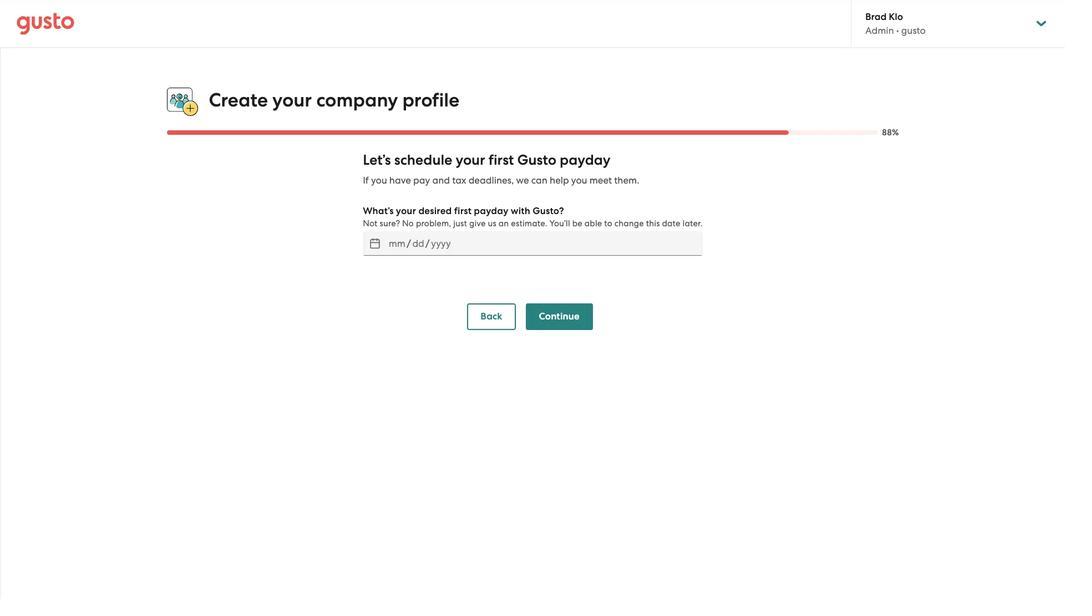 Task type: describe. For each thing, give the bounding box(es) containing it.
what's your desired first payday with gusto? not sure? no problem, just give us an estimate. you'll be able to change this date later.
[[363, 205, 703, 229]]

gusto
[[901, 25, 926, 36]]

profile
[[402, 89, 459, 111]]

company
[[316, 89, 398, 111]]

no
[[402, 219, 414, 229]]

back link
[[467, 304, 516, 330]]

to
[[604, 219, 612, 229]]

Year (yyyy) field
[[430, 235, 452, 253]]

brad klo admin • gusto
[[865, 11, 926, 36]]

brad
[[865, 11, 887, 23]]

Day (dd) field
[[411, 235, 426, 253]]

what's
[[363, 205, 394, 217]]

first for payday
[[454, 205, 472, 217]]

1 / from the left
[[407, 238, 411, 249]]

88%
[[882, 128, 899, 138]]

gusto
[[517, 152, 556, 169]]

first for gusto
[[489, 152, 514, 169]]

just
[[453, 219, 467, 229]]

later.
[[683, 219, 703, 229]]

continue button
[[526, 304, 593, 330]]

give
[[469, 219, 486, 229]]

desired
[[418, 205, 452, 217]]

with
[[511, 205, 530, 217]]

we
[[516, 175, 529, 186]]

create your company profile
[[209, 89, 459, 111]]

gusto?
[[533, 205, 564, 217]]

and
[[432, 175, 450, 186]]

admin
[[865, 25, 894, 36]]

estimate.
[[511, 219, 547, 229]]

can
[[531, 175, 547, 186]]

back
[[481, 311, 502, 322]]

0 vertical spatial payday
[[560, 152, 611, 169]]

your for company
[[272, 89, 312, 111]]

2 you from the left
[[571, 175, 587, 186]]

you'll
[[550, 219, 570, 229]]

payday inside what's your desired first payday with gusto? not sure? no problem, just give us an estimate. you'll be able to change this date later.
[[474, 205, 508, 217]]

if
[[363, 175, 369, 186]]

create
[[209, 89, 268, 111]]

2 horizontal spatial your
[[456, 152, 485, 169]]



Task type: locate. For each thing, give the bounding box(es) containing it.
0 vertical spatial first
[[489, 152, 514, 169]]

1 vertical spatial first
[[454, 205, 472, 217]]

1 horizontal spatial first
[[489, 152, 514, 169]]

1 vertical spatial your
[[456, 152, 485, 169]]

first inside what's your desired first payday with gusto? not sure? no problem, just give us an estimate. you'll be able to change this date later.
[[454, 205, 472, 217]]

1 horizontal spatial payday
[[560, 152, 611, 169]]

your right the create
[[272, 89, 312, 111]]

deadlines,
[[469, 175, 514, 186]]

0 horizontal spatial payday
[[474, 205, 508, 217]]

let's schedule your first gusto payday
[[363, 152, 611, 169]]

problem,
[[416, 219, 451, 229]]

/ down the no
[[407, 238, 411, 249]]

your up the no
[[396, 205, 416, 217]]

2 vertical spatial your
[[396, 205, 416, 217]]

you right help
[[571, 175, 587, 186]]

Month (mm) field
[[387, 235, 407, 253]]

able
[[585, 219, 602, 229]]

klo
[[889, 11, 903, 23]]

home image
[[17, 12, 74, 35]]

this
[[646, 219, 660, 229]]

continue
[[539, 311, 580, 322]]

0 horizontal spatial first
[[454, 205, 472, 217]]

let's
[[363, 152, 391, 169]]

meet
[[590, 175, 612, 186]]

change
[[614, 219, 644, 229]]

1 vertical spatial payday
[[474, 205, 508, 217]]

pay
[[413, 175, 430, 186]]

0 vertical spatial your
[[272, 89, 312, 111]]

payday up meet
[[560, 152, 611, 169]]

•
[[896, 25, 899, 36]]

date
[[662, 219, 680, 229]]

if you have pay and tax deadlines, we can help you meet them.
[[363, 175, 639, 186]]

/ down problem,
[[426, 238, 430, 249]]

first up just on the left of page
[[454, 205, 472, 217]]

0 horizontal spatial you
[[371, 175, 387, 186]]

us
[[488, 219, 496, 229]]

payday
[[560, 152, 611, 169], [474, 205, 508, 217]]

schedule
[[394, 152, 452, 169]]

them.
[[614, 175, 639, 186]]

tax
[[452, 175, 466, 186]]

0 horizontal spatial /
[[407, 238, 411, 249]]

1 horizontal spatial your
[[396, 205, 416, 217]]

your inside what's your desired first payday with gusto? not sure? no problem, just give us an estimate. you'll be able to change this date later.
[[396, 205, 416, 217]]

your for desired
[[396, 205, 416, 217]]

you right if at the left of the page
[[371, 175, 387, 186]]

have
[[389, 175, 411, 186]]

1 you from the left
[[371, 175, 387, 186]]

0 horizontal spatial your
[[272, 89, 312, 111]]

help
[[550, 175, 569, 186]]

you
[[371, 175, 387, 186], [571, 175, 587, 186]]

not
[[363, 219, 378, 229]]

first up if you have pay and tax deadlines, we can help you meet them.
[[489, 152, 514, 169]]

your
[[272, 89, 312, 111], [456, 152, 485, 169], [396, 205, 416, 217]]

sure?
[[380, 219, 400, 229]]

payday up us
[[474, 205, 508, 217]]

an
[[499, 219, 509, 229]]

your up tax
[[456, 152, 485, 169]]

/
[[407, 238, 411, 249], [426, 238, 430, 249]]

1 horizontal spatial /
[[426, 238, 430, 249]]

2 / from the left
[[426, 238, 430, 249]]

be
[[572, 219, 582, 229]]

first
[[489, 152, 514, 169], [454, 205, 472, 217]]

1 horizontal spatial you
[[571, 175, 587, 186]]



Task type: vqa. For each thing, say whether or not it's contained in the screenshot.
the bottommost access to certified hr experts
no



